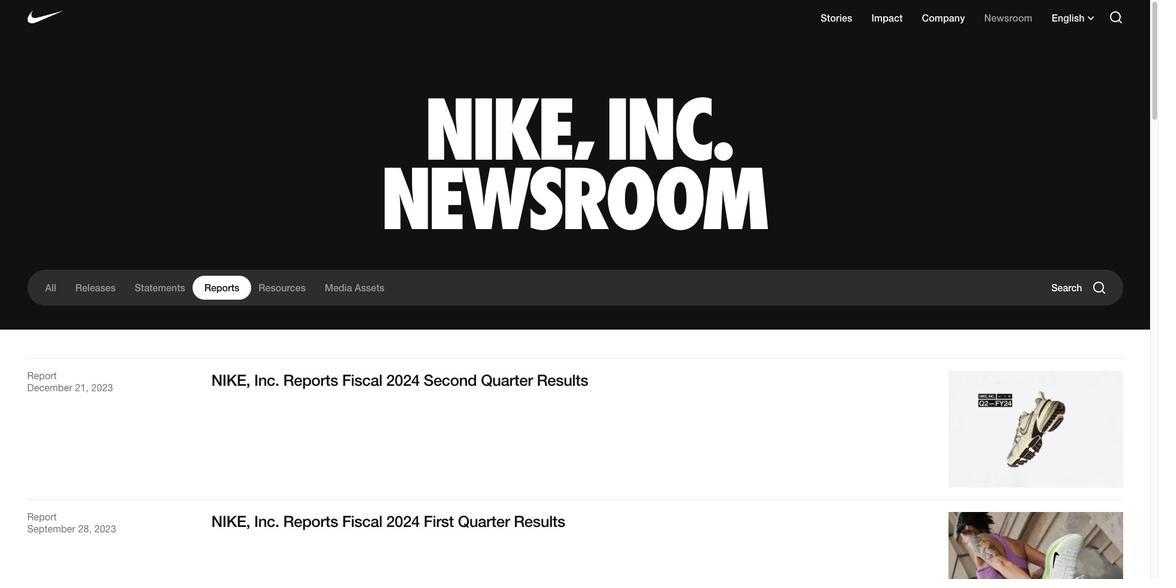 Task type: describe. For each thing, give the bounding box(es) containing it.
reports link
[[193, 276, 252, 300]]

report september 28, 2023
[[27, 512, 116, 534]]

december
[[27, 383, 72, 393]]

assets
[[355, 282, 385, 293]]

releases
[[75, 282, 116, 293]]

english button
[[1052, 12, 1095, 23]]

fiscal for first
[[342, 512, 383, 531]]

28,
[[78, 524, 92, 534]]

nike, for nike, inc. reports fiscal 2024 second quarter results
[[212, 371, 250, 390]]

newsroom
[[383, 148, 768, 251]]

report for nike, inc. reports fiscal 2024 first quarter results
[[27, 512, 57, 522]]

second
[[424, 371, 477, 390]]

stories
[[821, 12, 853, 23]]

report for nike, inc. reports fiscal 2024 second quarter results
[[27, 371, 57, 381]]

resources link
[[247, 276, 318, 300]]

quarter for second
[[481, 371, 533, 390]]

media
[[325, 282, 352, 293]]

stories link
[[821, 12, 853, 23]]

releases link
[[63, 276, 128, 300]]

search button
[[1052, 276, 1118, 300]]

reports for nike, inc. reports fiscal 2024 first quarter results
[[283, 512, 338, 531]]

nike, inc. reports fiscal 2024 second quarter results
[[212, 371, 589, 390]]

impact
[[872, 12, 903, 23]]

newsroom
[[985, 12, 1033, 23]]

all link
[[33, 276, 68, 300]]

open search image
[[1109, 10, 1124, 24]]

september
[[27, 524, 75, 534]]

inc. for nike, inc. reports fiscal 2024 second quarter results
[[254, 371, 279, 390]]



Task type: vqa. For each thing, say whether or not it's contained in the screenshot.
the who
no



Task type: locate. For each thing, give the bounding box(es) containing it.
inc.
[[608, 78, 724, 182]]

reports for nike, inc. reports fiscal 2024 second quarter results
[[283, 371, 338, 390]]

1 vertical spatial fiscal
[[342, 512, 383, 531]]

2 inc. from the top
[[254, 512, 279, 531]]

nike, for nike, inc. reports fiscal 2024 first quarter results
[[212, 512, 250, 531]]

impact link
[[872, 12, 903, 23]]

statements link
[[123, 276, 197, 300]]

1 vertical spatial quarter
[[458, 512, 510, 531]]

0 vertical spatial 2023
[[91, 383, 113, 393]]

2024 for first
[[387, 512, 420, 531]]

results
[[537, 371, 589, 390], [514, 512, 566, 531]]

media assets
[[325, 282, 385, 293]]

quarter for first
[[458, 512, 510, 531]]

1 vertical spatial 2024
[[387, 512, 420, 531]]

search
[[1052, 282, 1083, 293]]

resources
[[259, 282, 306, 293]]

media assets link
[[313, 276, 397, 300]]

1 vertical spatial report
[[27, 512, 57, 522]]

report inside report december 21, 2023
[[27, 371, 57, 381]]

2023 for nike, inc. reports fiscal 2024 first quarter results
[[95, 524, 116, 534]]

fiscal for second
[[342, 371, 383, 390]]

0 vertical spatial reports
[[204, 282, 240, 293]]

2 vertical spatial nike,
[[212, 512, 250, 531]]

2 report from the top
[[27, 512, 57, 522]]

1 vertical spatial 2023
[[95, 524, 116, 534]]

0 vertical spatial quarter
[[481, 371, 533, 390]]

report december 21, 2023
[[27, 371, 113, 393]]

report inside report september 28, 2023
[[27, 512, 57, 522]]

1 report from the top
[[27, 371, 57, 381]]

report
[[27, 371, 57, 381], [27, 512, 57, 522]]

0 vertical spatial report
[[27, 371, 57, 381]]

0 vertical spatial 2024
[[387, 371, 420, 390]]

2023 for nike, inc. reports fiscal 2024 second quarter results
[[91, 383, 113, 393]]

reports
[[204, 282, 240, 293], [283, 371, 338, 390], [283, 512, 338, 531]]

1 vertical spatial nike,
[[212, 371, 250, 390]]

0 vertical spatial results
[[537, 371, 589, 390]]

reports inside reports link
[[204, 282, 240, 293]]

results for nike, inc. reports fiscal 2024 first quarter results
[[514, 512, 566, 531]]

report up december
[[27, 371, 57, 381]]

quarter
[[481, 371, 533, 390], [458, 512, 510, 531]]

1 vertical spatial reports
[[283, 371, 338, 390]]

21,
[[75, 383, 89, 393]]

company link
[[923, 12, 966, 23]]

2023 inside report september 28, 2023
[[95, 524, 116, 534]]

fiscal
[[342, 371, 383, 390], [342, 512, 383, 531]]

2023 right 21, in the left bottom of the page
[[91, 383, 113, 393]]

2 2024 from the top
[[387, 512, 420, 531]]

newsroom link
[[985, 12, 1033, 23]]

quarter right second
[[481, 371, 533, 390]]

2024 for second
[[387, 371, 420, 390]]

0 vertical spatial nike,
[[427, 78, 584, 182]]

2023 inside report december 21, 2023
[[91, 383, 113, 393]]

2024 left "first" at the bottom left of page
[[387, 512, 420, 531]]

0 vertical spatial inc.
[[254, 371, 279, 390]]

1 2024 from the top
[[387, 371, 420, 390]]

0 vertical spatial fiscal
[[342, 371, 383, 390]]

all
[[45, 282, 56, 293]]

nike, inc. reports fiscal 2024 first quarter results
[[212, 512, 566, 531]]

home image
[[27, 7, 63, 27]]

quarter right "first" at the bottom left of page
[[458, 512, 510, 531]]

2 fiscal from the top
[[342, 512, 383, 531]]

english
[[1052, 12, 1085, 23]]

2023 right 28,
[[95, 524, 116, 534]]

2023
[[91, 383, 113, 393], [95, 524, 116, 534]]

inc. for nike, inc. reports fiscal 2024 first quarter results
[[254, 512, 279, 531]]

company
[[923, 12, 966, 23]]

2024
[[387, 371, 420, 390], [387, 512, 420, 531]]

nike, for nike, inc.
[[427, 78, 584, 182]]

2024 left second
[[387, 371, 420, 390]]

first
[[424, 512, 454, 531]]

1 vertical spatial results
[[514, 512, 566, 531]]

nike, inc.
[[427, 78, 724, 182]]

1 vertical spatial inc.
[[254, 512, 279, 531]]

1 fiscal from the top
[[342, 371, 383, 390]]

report up "september"
[[27, 512, 57, 522]]

nike,
[[427, 78, 584, 182], [212, 371, 250, 390], [212, 512, 250, 531]]

1 inc. from the top
[[254, 371, 279, 390]]

results for nike, inc. reports fiscal 2024 second quarter results
[[537, 371, 589, 390]]

inc.
[[254, 371, 279, 390], [254, 512, 279, 531]]

statements
[[135, 282, 185, 293]]

2 vertical spatial reports
[[283, 512, 338, 531]]



